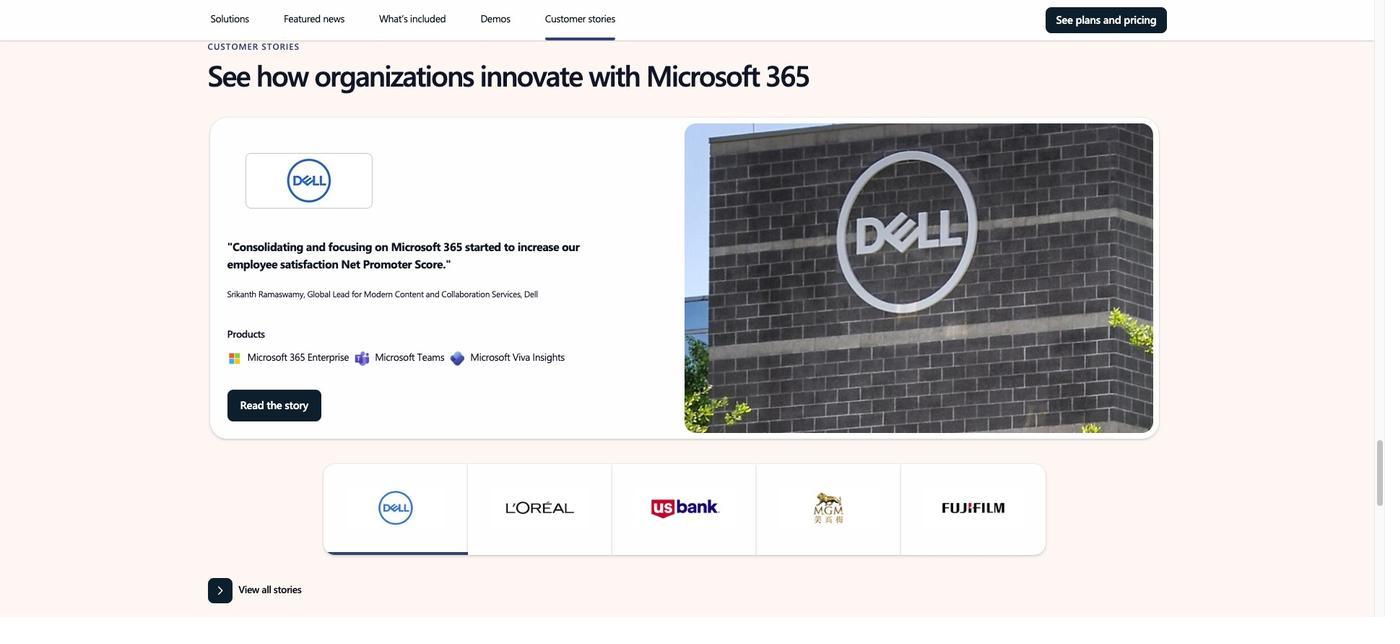 Task type: describe. For each thing, give the bounding box(es) containing it.
all
[[262, 583, 271, 597]]

read the story
[[240, 398, 308, 412]]

see for see plans and pricing
[[1056, 12, 1073, 27]]

"consolidating and focusing on microsoft 365 started to increase our employee satisfaction net promoter score."
[[227, 239, 579, 271]]

promoter
[[363, 256, 412, 271]]

us bank image
[[635, 487, 733, 529]]

pricing
[[1124, 12, 1157, 27]]

loreal image
[[491, 487, 589, 529]]

see how organizations innovate with microsoft 365
[[208, 55, 809, 94]]

plans
[[1076, 12, 1101, 27]]

view all stories link
[[208, 578, 1161, 604]]

read the story link
[[227, 390, 321, 422]]

1 horizontal spatial 365
[[766, 55, 809, 94]]

score."
[[415, 256, 451, 271]]

on
[[375, 239, 388, 254]]

focusing
[[328, 239, 372, 254]]

0 vertical spatial dell image
[[246, 154, 372, 208]]

satisfaction
[[280, 256, 338, 271]]

fujifilm image
[[924, 487, 1022, 529]]

the
[[267, 398, 282, 412]]

see for see how organizations innovate with microsoft 365
[[208, 55, 250, 94]]

in-page quick links element
[[139, 0, 1235, 40]]

story
[[285, 398, 308, 412]]

view
[[238, 583, 259, 597]]

organizations
[[314, 55, 473, 94]]

mgm image
[[780, 487, 878, 529]]



Task type: locate. For each thing, give the bounding box(es) containing it.
1 horizontal spatial microsoft
[[646, 55, 759, 94]]

0 vertical spatial and
[[1103, 12, 1121, 27]]

and inside in-page quick links element
[[1103, 12, 1121, 27]]

1 vertical spatial dell image
[[346, 487, 444, 529]]

0 vertical spatial 365
[[766, 55, 809, 94]]

slide 1 of 5 element
[[208, 115, 1161, 441]]

read
[[240, 398, 264, 412]]

1 vertical spatial and
[[306, 239, 325, 254]]

see plans and pricing
[[1056, 12, 1157, 27]]

see inside in-page quick links element
[[1056, 12, 1073, 27]]

0 horizontal spatial 365
[[443, 239, 462, 254]]

1 vertical spatial see
[[208, 55, 250, 94]]

1 vertical spatial microsoft
[[391, 239, 441, 254]]

customer stories image
[[545, 38, 615, 40]]

our
[[562, 239, 579, 254]]

see
[[1056, 12, 1073, 27], [208, 55, 250, 94]]

1 vertical spatial 365
[[443, 239, 462, 254]]

0 horizontal spatial microsoft
[[391, 239, 441, 254]]

how
[[256, 55, 308, 94]]

employee
[[227, 256, 277, 271]]

microsoft down in-page quick links element
[[646, 55, 759, 94]]

microsoft inside "consolidating and focusing on microsoft 365 started to increase our employee satisfaction net promoter score."
[[391, 239, 441, 254]]

started
[[465, 239, 501, 254]]

see plans and pricing link
[[1046, 7, 1167, 33]]

carousel element
[[208, 115, 1161, 555]]

and inside "consolidating and focusing on microsoft 365 started to increase our employee satisfaction net promoter score."
[[306, 239, 325, 254]]

increase
[[518, 239, 559, 254]]

view all stories
[[238, 583, 301, 597]]

see left plans
[[1056, 12, 1073, 27]]

stories
[[274, 583, 301, 597]]

dell image
[[246, 154, 372, 208], [346, 487, 444, 529]]

microsoft
[[646, 55, 759, 94], [391, 239, 441, 254]]

with
[[589, 55, 640, 94]]

365
[[766, 55, 809, 94], [443, 239, 462, 254]]

"consolidating
[[227, 239, 303, 254]]

to
[[504, 239, 515, 254]]

0 vertical spatial see
[[1056, 12, 1073, 27]]

net
[[341, 256, 360, 271]]

office building with dell written in the middle with a circle image
[[684, 123, 1153, 433]]

and
[[1103, 12, 1121, 27], [306, 239, 325, 254]]

0 vertical spatial microsoft
[[646, 55, 759, 94]]

0 horizontal spatial see
[[208, 55, 250, 94]]

1 horizontal spatial see
[[1056, 12, 1073, 27]]

1 horizontal spatial and
[[1103, 12, 1121, 27]]

and up satisfaction
[[306, 239, 325, 254]]

innovate
[[480, 55, 582, 94]]

and right plans
[[1103, 12, 1121, 27]]

see left the how
[[208, 55, 250, 94]]

0 horizontal spatial and
[[306, 239, 325, 254]]

microsoft up score."
[[391, 239, 441, 254]]

365 inside "consolidating and focusing on microsoft 365 started to increase our employee satisfaction net promoter score."
[[443, 239, 462, 254]]



Task type: vqa. For each thing, say whether or not it's contained in the screenshot.
the top dell 'image'
yes



